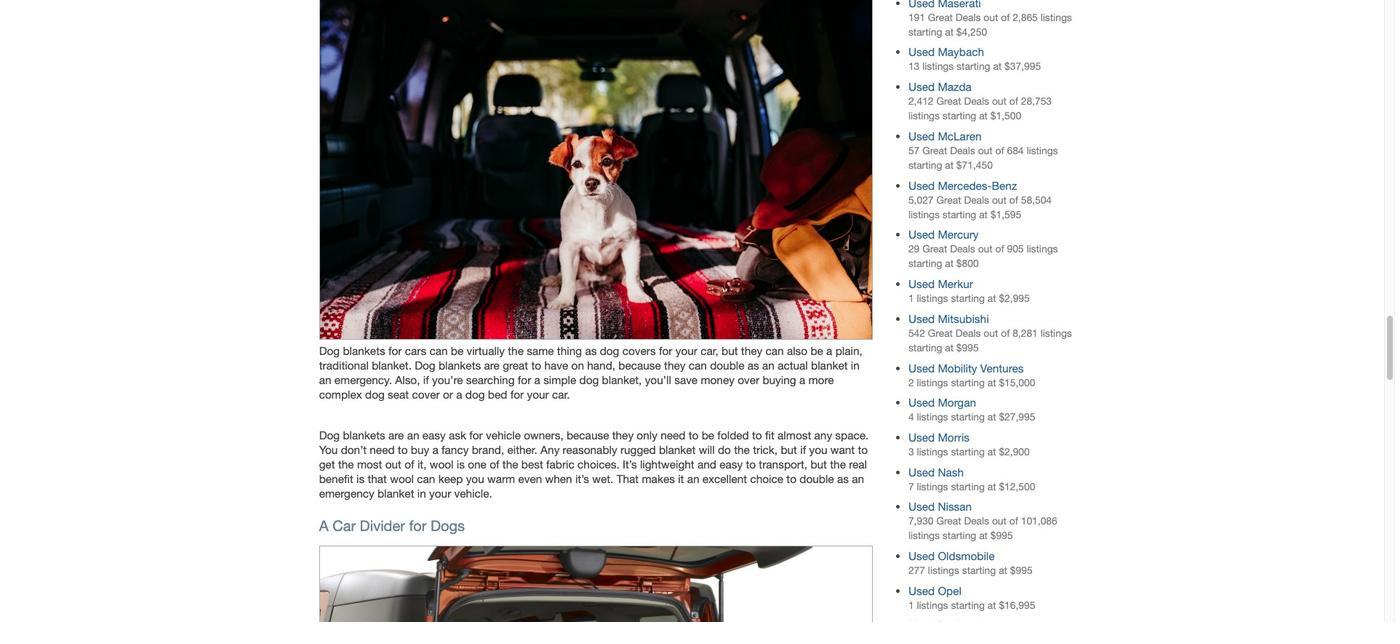 Task type: vqa. For each thing, say whether or not it's contained in the screenshot.


Task type: describe. For each thing, give the bounding box(es) containing it.
used for used mclaren
[[909, 129, 935, 143]]

choice
[[751, 472, 784, 485]]

morris
[[938, 431, 970, 444]]

a left plain,
[[827, 344, 833, 357]]

get
[[319, 458, 335, 471]]

mercedes-
[[938, 179, 992, 192]]

5,027 great deals out of 58,504 listings starting at
[[909, 194, 1052, 220]]

dog down emergency.
[[365, 388, 385, 401]]

vehicle
[[486, 429, 521, 442]]

nissan
[[938, 500, 972, 513]]

seat
[[388, 388, 409, 401]]

2,412
[[909, 95, 934, 107]]

1 vertical spatial easy
[[720, 458, 743, 471]]

double inside dog blankets are an easy ask for vehicle owners, because they only need to be folded to fit almost any space. you don't need to buy a fancy brand, either. any reasonably rugged blanket will do the trick, but if you want to get the most out of it, wool is one of the best fabric choices. it's lightweight and easy to transport, but the real benefit is that wool can keep you warm even when it's wet. that makes it an excellent choice to double as an emergency blanket in your vehicle.
[[800, 472, 834, 485]]

used mazda
[[909, 80, 972, 93]]

double inside dog blankets for cars can be virtually the same thing as dog covers for your car, but they can also be a plain, traditional blanket. dog blankets are great to have on hand, because they can double as an actual blanket in an emergency. also, if you're searching for a simple dog blanket, you'll save money over buying a more complex dog seat cover or a dog bed for your car.
[[710, 359, 745, 372]]

over
[[738, 373, 760, 386]]

out for nissan
[[993, 516, 1007, 527]]

1 for used merkur
[[909, 293, 915, 304]]

684
[[1008, 145, 1024, 156]]

1 vertical spatial need
[[370, 443, 395, 456]]

blankets for an
[[343, 429, 385, 442]]

542
[[909, 327, 926, 339]]

used oldsmobile 277 listings starting at $995
[[909, 550, 1033, 577]]

out for mclaren
[[979, 145, 993, 156]]

used nash 7 listings starting at $12,500
[[909, 466, 1036, 493]]

1 horizontal spatial as
[[748, 359, 760, 372]]

for down 'great' on the left of the page
[[518, 373, 532, 386]]

an right 'it'
[[688, 472, 700, 485]]

the down the folded
[[734, 443, 750, 456]]

for left dogs
[[409, 518, 427, 534]]

$995 for used mitsubishi
[[957, 342, 979, 354]]

listings inside 57 great deals out of 684 listings starting at
[[1027, 145, 1059, 156]]

0 vertical spatial your
[[676, 344, 698, 357]]

used for used mitsubishi
[[909, 312, 935, 325]]

plain,
[[836, 344, 863, 357]]

at inside the 542 great deals out of 8,281 listings starting at
[[946, 342, 954, 354]]

of for mclaren
[[996, 145, 1005, 156]]

an up buying
[[763, 359, 775, 372]]

listings inside used oldsmobile 277 listings starting at $995
[[929, 565, 960, 577]]

starting inside used maybach 13 listings starting at $37,995
[[957, 61, 991, 72]]

deals for mitsubishi
[[956, 327, 981, 339]]

used nash link
[[909, 466, 964, 479]]

at inside 7,930 great deals out of 101,086 listings starting at
[[980, 530, 988, 542]]

the down don't
[[338, 458, 354, 471]]

listings inside 5,027 great deals out of 58,504 listings starting at
[[909, 209, 940, 220]]

be inside dog blankets are an easy ask for vehicle owners, because they only need to be folded to fit almost any space. you don't need to buy a fancy brand, either. any reasonably rugged blanket will do the trick, but if you want to get the most out of it, wool is one of the best fabric choices. it's lightweight and easy to transport, but the real benefit is that wool can keep you warm even when it's wet. that makes it an excellent choice to double as an emergency blanket in your vehicle.
[[702, 429, 715, 442]]

for right bed
[[511, 388, 524, 401]]

$1,500
[[991, 110, 1022, 122]]

starting inside used morris 3 listings starting at $2,900
[[951, 446, 985, 458]]

a car divider for dogs
[[319, 518, 465, 534]]

simple
[[544, 373, 577, 386]]

dog up hand,
[[600, 344, 620, 357]]

dog blankets are an easy ask for vehicle owners, because they only need to be folded to fit almost any space. you don't need to buy a fancy brand, either. any reasonably rugged blanket will do the trick, but if you want to get the most out of it, wool is one of the best fabric choices. it's lightweight and easy to transport, but the real benefit is that wool can keep you warm even when it's wet. that makes it an excellent choice to double as an emergency blanket in your vehicle.
[[319, 429, 869, 500]]

dog down searching
[[466, 388, 485, 401]]

or
[[443, 388, 453, 401]]

at inside 5,027 great deals out of 58,504 listings starting at
[[980, 209, 988, 220]]

that
[[368, 472, 387, 485]]

more
[[809, 373, 834, 386]]

2 horizontal spatial but
[[811, 458, 827, 471]]

$15,000
[[1000, 377, 1036, 388]]

used mobility ventures link
[[909, 361, 1024, 374]]

car,
[[701, 344, 719, 357]]

save
[[675, 373, 698, 386]]

used for used nash 7 listings starting at $12,500
[[909, 466, 935, 479]]

fit
[[766, 429, 775, 442]]

great for mercedes-
[[937, 194, 962, 206]]

deals for mclaren
[[951, 145, 976, 156]]

listings inside 7,930 great deals out of 101,086 listings starting at
[[909, 530, 940, 542]]

used for used merkur 1 listings starting at $2,995
[[909, 277, 935, 290]]

can right cars
[[430, 344, 448, 357]]

at inside the used mobility ventures 2 listings starting at $15,000
[[988, 377, 997, 388]]

starting inside the 542 great deals out of 8,281 listings starting at
[[909, 342, 943, 354]]

mobility
[[938, 361, 978, 374]]

$995 for used nissan
[[991, 530, 1014, 542]]

starting inside used opel 1 listings starting at $16,995
[[951, 600, 985, 611]]

divider
[[360, 518, 405, 534]]

that
[[617, 472, 639, 485]]

transport,
[[759, 458, 808, 471]]

used for used opel 1 listings starting at $16,995
[[909, 584, 935, 597]]

1 horizontal spatial need
[[661, 429, 686, 442]]

a down actual
[[800, 373, 806, 386]]

great inside "191 great deals out of 2,865 listings starting at"
[[929, 11, 953, 23]]

virtually
[[467, 344, 505, 357]]

starting inside 29 great deals out of 905 listings starting at
[[909, 258, 943, 270]]

opel
[[938, 584, 962, 597]]

used mobility ventures 2 listings starting at $15,000
[[909, 361, 1036, 388]]

to up real
[[858, 443, 868, 456]]

the down want
[[831, 458, 846, 471]]

listings inside 29 great deals out of 905 listings starting at
[[1027, 243, 1059, 255]]

and
[[698, 458, 717, 471]]

used merkur link
[[909, 277, 974, 290]]

wet.
[[593, 472, 614, 485]]

used mitsubishi
[[909, 312, 989, 325]]

because inside dog blankets for cars can be virtually the same thing as dog covers for your car, but they can also be a plain, traditional blanket. dog blankets are great to have on hand, because they can double as an actual blanket in an emergency. also, if you're searching for a simple dog blanket, you'll save money over buying a more complex dog seat cover or a dog bed for your car.
[[619, 359, 661, 372]]

will
[[699, 443, 715, 456]]

as inside dog blankets are an easy ask for vehicle owners, because they only need to be folded to fit almost any space. you don't need to buy a fancy brand, either. any reasonably rugged blanket will do the trick, but if you want to get the most out of it, wool is one of the best fabric choices. it's lightweight and easy to transport, but the real benefit is that wool can keep you warm even when it's wet. that makes it an excellent choice to double as an emergency blanket in your vehicle.
[[838, 472, 849, 485]]

used mercedes-benz
[[909, 179, 1018, 192]]

it,
[[418, 458, 427, 471]]

listings inside the 542 great deals out of 8,281 listings starting at
[[1041, 327, 1073, 339]]

at inside 57 great deals out of 684 listings starting at
[[946, 159, 954, 171]]

out inside "191 great deals out of 2,865 listings starting at"
[[984, 11, 999, 23]]

out for mazda
[[993, 95, 1007, 107]]

at inside used morris 3 listings starting at $2,900
[[988, 446, 997, 458]]

to up and
[[689, 429, 699, 442]]

used for used oldsmobile 277 listings starting at $995
[[909, 550, 935, 563]]

car.
[[552, 388, 570, 401]]

you'll
[[645, 373, 672, 386]]

the up "warm"
[[503, 458, 519, 471]]

deals for mercedes-
[[965, 194, 990, 206]]

at inside used morgan 4 listings starting at $27,995
[[988, 411, 997, 423]]

1 vertical spatial blankets
[[439, 359, 481, 372]]

don't
[[341, 443, 367, 456]]

the inside dog blankets for cars can be virtually the same thing as dog covers for your car, but they can also be a plain, traditional blanket. dog blankets are great to have on hand, because they can double as an actual blanket in an emergency. also, if you're searching for a simple dog blanket, you'll save money over buying a more complex dog seat cover or a dog bed for your car.
[[508, 344, 524, 357]]

you're
[[432, 373, 463, 386]]

when
[[546, 472, 573, 485]]

at inside used merkur 1 listings starting at $2,995
[[988, 293, 997, 304]]

used maybach link
[[909, 45, 985, 59]]

1 vertical spatial dog
[[415, 359, 436, 372]]

hand,
[[587, 359, 616, 372]]

used morris link
[[909, 431, 970, 444]]

1 vertical spatial but
[[781, 443, 798, 456]]

mazda
[[938, 80, 972, 93]]

used mercury
[[909, 228, 979, 241]]

of inside "191 great deals out of 2,865 listings starting at"
[[1002, 11, 1010, 23]]

excellent
[[703, 472, 748, 485]]

ask
[[449, 429, 466, 442]]

mercury
[[938, 228, 979, 241]]

dogs
[[431, 518, 465, 534]]

a inside dog blankets are an easy ask for vehicle owners, because they only need to be folded to fit almost any space. you don't need to buy a fancy brand, either. any reasonably rugged blanket will do the trick, but if you want to get the most out of it, wool is one of the best fabric choices. it's lightweight and easy to transport, but the real benefit is that wool can keep you warm even when it's wet. that makes it an excellent choice to double as an emergency blanket in your vehicle.
[[433, 443, 439, 456]]

an up the complex
[[319, 373, 332, 386]]

0 horizontal spatial be
[[451, 344, 464, 357]]

cars
[[405, 344, 427, 357]]

of for nissan
[[1010, 516, 1019, 527]]

for inside dog blankets are an easy ask for vehicle owners, because they only need to be folded to fit almost any space. you don't need to buy a fancy brand, either. any reasonably rugged blanket will do the trick, but if you want to get the most out of it, wool is one of the best fabric choices. it's lightweight and easy to transport, but the real benefit is that wool can keep you warm even when it's wet. that makes it an excellent choice to double as an emergency blanket in your vehicle.
[[470, 429, 483, 442]]

2,412 great deals out of 28,753 listings starting at
[[909, 95, 1052, 122]]

542 great deals out of 8,281 listings starting at
[[909, 327, 1073, 354]]

191
[[909, 11, 926, 23]]

deals for nissan
[[965, 516, 990, 527]]

28,753
[[1022, 95, 1052, 107]]

used oldsmobile link
[[909, 550, 995, 563]]

your inside dog blankets are an easy ask for vehicle owners, because they only need to be folded to fit almost any space. you don't need to buy a fancy brand, either. any reasonably rugged blanket will do the trick, but if you want to get the most out of it, wool is one of the best fabric choices. it's lightweight and easy to transport, but the real benefit is that wool can keep you warm even when it's wet. that makes it an excellent choice to double as an emergency blanket in your vehicle.
[[429, 487, 451, 500]]

at inside used oldsmobile 277 listings starting at $995
[[999, 565, 1008, 577]]

2 vertical spatial blanket
[[378, 487, 414, 500]]

2
[[909, 377, 915, 388]]

1 for used opel
[[909, 600, 915, 611]]

deals for mazda
[[965, 95, 990, 107]]

0 vertical spatial easy
[[423, 429, 446, 442]]

brand,
[[472, 443, 504, 456]]

used mercedes-benz link
[[909, 179, 1018, 192]]

because inside dog blankets are an easy ask for vehicle owners, because they only need to be folded to fit almost any space. you don't need to buy a fancy brand, either. any reasonably rugged blanket will do the trick, but if you want to get the most out of it, wool is one of the best fabric choices. it's lightweight and easy to transport, but the real benefit is that wool can keep you warm even when it's wet. that makes it an excellent choice to double as an emergency blanket in your vehicle.
[[567, 429, 609, 442]]

a
[[319, 518, 329, 534]]

deals inside "191 great deals out of 2,865 listings starting at"
[[956, 11, 981, 23]]

great for mclaren
[[923, 145, 948, 156]]

used mazda link
[[909, 80, 972, 93]]

out for mercury
[[979, 243, 993, 255]]

8,281
[[1013, 327, 1038, 339]]

at inside used maybach 13 listings starting at $37,995
[[994, 61, 1002, 72]]

used maybach 13 listings starting at $37,995
[[909, 45, 1042, 72]]

listings inside used maybach 13 listings starting at $37,995
[[923, 61, 954, 72]]

at inside used nash 7 listings starting at $12,500
[[988, 481, 997, 493]]

used for used morris 3 listings starting at $2,900
[[909, 431, 935, 444]]

used for used mobility ventures 2 listings starting at $15,000
[[909, 361, 935, 374]]

to inside dog blankets for cars can be virtually the same thing as dog covers for your car, but they can also be a plain, traditional blanket. dog blankets are great to have on hand, because they can double as an actual blanket in an emergency. also, if you're searching for a simple dog blanket, you'll save money over buying a more complex dog seat cover or a dog bed for your car.
[[532, 359, 542, 372]]

0 vertical spatial is
[[457, 458, 465, 471]]

at inside 29 great deals out of 905 listings starting at
[[946, 258, 954, 270]]

2 horizontal spatial they
[[742, 344, 763, 357]]

listings inside "191 great deals out of 2,865 listings starting at"
[[1041, 11, 1073, 23]]

at inside "191 great deals out of 2,865 listings starting at"
[[946, 26, 954, 38]]

$2,900
[[1000, 446, 1030, 458]]

an up the buy
[[407, 429, 420, 442]]

a left simple
[[535, 373, 541, 386]]

at inside 2,412 great deals out of 28,753 listings starting at
[[980, 110, 988, 122]]

buying
[[763, 373, 797, 386]]

blanket,
[[602, 373, 642, 386]]



Task type: locate. For each thing, give the bounding box(es) containing it.
listings down 5,027
[[909, 209, 940, 220]]

listings inside used morgan 4 listings starting at $27,995
[[917, 411, 949, 423]]

0 vertical spatial $995
[[957, 342, 979, 354]]

out inside dog blankets are an easy ask for vehicle owners, because they only need to be folded to fit almost any space. you don't need to buy a fancy brand, either. any reasonably rugged blanket will do the trick, but if you want to get the most out of it, wool is one of the best fabric choices. it's lightweight and easy to transport, but the real benefit is that wool can keep you warm even when it's wet. that makes it an excellent choice to double as an emergency blanket in your vehicle.
[[385, 458, 402, 471]]

1 vertical spatial wool
[[390, 472, 414, 485]]

0 horizontal spatial wool
[[390, 472, 414, 485]]

great inside 5,027 great deals out of 58,504 listings starting at
[[937, 194, 962, 206]]

$4,250
[[957, 26, 988, 38]]

11 used from the top
[[909, 466, 935, 479]]

owners,
[[524, 429, 564, 442]]

starting down oldsmobile
[[963, 565, 997, 577]]

if inside dog blankets are an easy ask for vehicle owners, because they only need to be folded to fit almost any space. you don't need to buy a fancy brand, either. any reasonably rugged blanket will do the trick, but if you want to get the most out of it, wool is one of the best fabric choices. it's lightweight and easy to transport, but the real benefit is that wool can keep you warm even when it's wet. that makes it an excellent choice to double as an emergency blanket in your vehicle.
[[801, 443, 807, 456]]

13 used from the top
[[909, 550, 935, 563]]

starting inside used merkur 1 listings starting at $2,995
[[951, 293, 985, 304]]

in inside dog blankets are an easy ask for vehicle owners, because they only need to be folded to fit almost any space. you don't need to buy a fancy brand, either. any reasonably rugged blanket will do the trick, but if you want to get the most out of it, wool is one of the best fabric choices. it's lightweight and easy to transport, but the real benefit is that wool can keep you warm even when it's wet. that makes it an excellent choice to double as an emergency blanket in your vehicle.
[[418, 487, 426, 500]]

used inside used morris 3 listings starting at $2,900
[[909, 431, 935, 444]]

0 vertical spatial but
[[722, 344, 738, 357]]

0 horizontal spatial double
[[710, 359, 745, 372]]

dog up you
[[319, 429, 340, 442]]

double down transport,
[[800, 472, 834, 485]]

used inside used merkur 1 listings starting at $2,995
[[909, 277, 935, 290]]

2 vertical spatial as
[[838, 472, 849, 485]]

$71,450
[[957, 159, 993, 171]]

dog for traditional
[[319, 344, 340, 357]]

can inside dog blankets are an easy ask for vehicle owners, because they only need to be folded to fit almost any space. you don't need to buy a fancy brand, either. any reasonably rugged blanket will do the trick, but if you want to get the most out of it, wool is one of the best fabric choices. it's lightweight and easy to transport, but the real benefit is that wool can keep you warm even when it's wet. that makes it an excellent choice to double as an emergency blanket in your vehicle.
[[417, 472, 436, 485]]

2 horizontal spatial your
[[676, 344, 698, 357]]

but inside dog blankets for cars can be virtually the same thing as dog covers for your car, but they can also be a plain, traditional blanket. dog blankets are great to have on hand, because they can double as an actual blanket in an emergency. also, if you're searching for a simple dog blanket, you'll save money over buying a more complex dog seat cover or a dog bed for your car.
[[722, 344, 738, 357]]

of left 905
[[996, 243, 1005, 255]]

deals inside 2,412 great deals out of 28,753 listings starting at
[[965, 95, 990, 107]]

0 horizontal spatial they
[[613, 429, 634, 442]]

used mercury link
[[909, 228, 979, 241]]

1 vertical spatial is
[[357, 472, 365, 485]]

0 vertical spatial wool
[[430, 458, 454, 471]]

0 horizontal spatial is
[[357, 472, 365, 485]]

dog inside dog blankets are an easy ask for vehicle owners, because they only need to be folded to fit almost any space. you don't need to buy a fancy brand, either. any reasonably rugged blanket will do the trick, but if you want to get the most out of it, wool is one of the best fabric choices. it's lightweight and easy to transport, but the real benefit is that wool can keep you warm even when it's wet. that makes it an excellent choice to double as an emergency blanket in your vehicle.
[[319, 429, 340, 442]]

of left 101,086
[[1010, 516, 1019, 527]]

great for nissan
[[937, 516, 962, 527]]

listings inside used merkur 1 listings starting at $2,995
[[917, 293, 949, 304]]

for right ask
[[470, 429, 483, 442]]

1 horizontal spatial easy
[[720, 458, 743, 471]]

dog
[[319, 344, 340, 357], [415, 359, 436, 372], [319, 429, 340, 442]]

out inside 5,027 great deals out of 58,504 listings starting at
[[993, 194, 1007, 206]]

1 vertical spatial $995
[[991, 530, 1014, 542]]

great for mitsubishi
[[929, 327, 953, 339]]

car
[[333, 518, 356, 534]]

in down plain,
[[851, 359, 860, 372]]

used morgan 4 listings starting at $27,995
[[909, 396, 1036, 423]]

listings inside used morris 3 listings starting at $2,900
[[917, 446, 949, 458]]

same
[[527, 344, 554, 357]]

905
[[1008, 243, 1024, 255]]

can left also
[[766, 344, 784, 357]]

1 vertical spatial double
[[800, 472, 834, 485]]

out inside the 542 great deals out of 8,281 listings starting at
[[984, 327, 999, 339]]

used up the 2
[[909, 361, 935, 374]]

used nissan link
[[909, 500, 972, 513]]

3 used from the top
[[909, 129, 935, 143]]

great down used mclaren
[[923, 145, 948, 156]]

listings
[[1041, 11, 1073, 23], [923, 61, 954, 72], [909, 110, 940, 122], [1027, 145, 1059, 156], [909, 209, 940, 220], [1027, 243, 1059, 255], [917, 293, 949, 304], [1041, 327, 1073, 339], [917, 377, 949, 388], [917, 411, 949, 423], [917, 446, 949, 458], [917, 481, 949, 493], [909, 530, 940, 542], [929, 565, 960, 577], [917, 600, 949, 611]]

listings down used oldsmobile link
[[929, 565, 960, 577]]

cover
[[412, 388, 440, 401]]

of inside 57 great deals out of 684 listings starting at
[[996, 145, 1005, 156]]

double up money
[[710, 359, 745, 372]]

0 horizontal spatial as
[[585, 344, 597, 357]]

because down 'covers'
[[619, 359, 661, 372]]

listings down "used morgan" link at the right of the page
[[917, 411, 949, 423]]

to left the buy
[[398, 443, 408, 456]]

blanket down that
[[378, 487, 414, 500]]

nash
[[938, 466, 964, 479]]

at up used maybach link at top right
[[946, 26, 954, 38]]

of left the "684" on the right
[[996, 145, 1005, 156]]

reasonably
[[563, 443, 618, 456]]

of for mercury
[[996, 243, 1005, 255]]

starting inside used oldsmobile 277 listings starting at $995
[[963, 565, 997, 577]]

1 horizontal spatial because
[[619, 359, 661, 372]]

your left 'car.'
[[527, 388, 549, 401]]

1 vertical spatial as
[[748, 359, 760, 372]]

1 vertical spatial blanket
[[659, 443, 696, 456]]

in
[[851, 359, 860, 372], [418, 487, 426, 500]]

but down any
[[811, 458, 827, 471]]

great for mazda
[[937, 95, 962, 107]]

out down benz
[[993, 194, 1007, 206]]

warm
[[488, 472, 515, 485]]

also
[[787, 344, 808, 357]]

7,930
[[909, 516, 934, 527]]

wool
[[430, 458, 454, 471], [390, 472, 414, 485]]

$800
[[957, 258, 979, 270]]

0 horizontal spatial if
[[423, 373, 429, 386]]

0 vertical spatial 1
[[909, 293, 915, 304]]

listings down 2,412
[[909, 110, 940, 122]]

starting up mercury
[[943, 209, 977, 220]]

4 used from the top
[[909, 179, 935, 192]]

0 horizontal spatial blanket
[[378, 487, 414, 500]]

easy up excellent on the bottom of the page
[[720, 458, 743, 471]]

dog down on
[[580, 373, 599, 386]]

out down $12,500
[[993, 516, 1007, 527]]

used for used mercedes-benz
[[909, 179, 935, 192]]

used left merkur
[[909, 277, 935, 290]]

if up cover
[[423, 373, 429, 386]]

at up oldsmobile
[[980, 530, 988, 542]]

deals inside the 542 great deals out of 8,281 listings starting at
[[956, 327, 981, 339]]

6 used from the top
[[909, 277, 935, 290]]

in down it,
[[418, 487, 426, 500]]

rugged
[[621, 443, 656, 456]]

1 horizontal spatial double
[[800, 472, 834, 485]]

0 vertical spatial double
[[710, 359, 745, 372]]

7
[[909, 481, 915, 493]]

7 used from the top
[[909, 312, 935, 325]]

used for used mazda
[[909, 80, 935, 93]]

because up reasonably
[[567, 429, 609, 442]]

starting inside the used mobility ventures 2 listings starting at $15,000
[[951, 377, 985, 388]]

0 vertical spatial in
[[851, 359, 860, 372]]

blankets up you're
[[439, 359, 481, 372]]

of for mitsubishi
[[1002, 327, 1010, 339]]

your down keep
[[429, 487, 451, 500]]

57
[[909, 145, 920, 156]]

listings inside 2,412 great deals out of 28,753 listings starting at
[[909, 110, 940, 122]]

2 horizontal spatial blanket
[[812, 359, 848, 372]]

0 vertical spatial because
[[619, 359, 661, 372]]

12 used from the top
[[909, 500, 935, 513]]

listings down used nash 'link'
[[917, 481, 949, 493]]

starting down nash
[[951, 481, 985, 493]]

fancy
[[442, 443, 469, 456]]

at
[[946, 26, 954, 38], [994, 61, 1002, 72], [980, 110, 988, 122], [946, 159, 954, 171], [980, 209, 988, 220], [946, 258, 954, 270], [988, 293, 997, 304], [946, 342, 954, 354], [988, 377, 997, 388], [988, 411, 997, 423], [988, 446, 997, 458], [988, 481, 997, 493], [980, 530, 988, 542], [999, 565, 1008, 577], [988, 600, 997, 611]]

0 vertical spatial dog
[[319, 344, 340, 357]]

used inside used morgan 4 listings starting at $27,995
[[909, 396, 935, 409]]

used inside used oldsmobile 277 listings starting at $995
[[909, 550, 935, 563]]

1 horizontal spatial blanket
[[659, 443, 696, 456]]

dog for need
[[319, 429, 340, 442]]

are up searching
[[484, 359, 500, 372]]

0 vertical spatial if
[[423, 373, 429, 386]]

but down almost
[[781, 443, 798, 456]]

0 horizontal spatial your
[[429, 487, 451, 500]]

great inside 29 great deals out of 905 listings starting at
[[923, 243, 948, 255]]

out up $71,450
[[979, 145, 993, 156]]

1 horizontal spatial are
[[484, 359, 500, 372]]

0 vertical spatial blanket
[[812, 359, 848, 372]]

out inside 7,930 great deals out of 101,086 listings starting at
[[993, 516, 1007, 527]]

great inside the 542 great deals out of 8,281 listings starting at
[[929, 327, 953, 339]]

out inside 29 great deals out of 905 listings starting at
[[979, 243, 993, 255]]

1 vertical spatial in
[[418, 487, 426, 500]]

starting up mclaren
[[943, 110, 977, 122]]

is down fancy
[[457, 458, 465, 471]]

0 vertical spatial they
[[742, 344, 763, 357]]

191 great deals out of 2,865 listings starting at
[[909, 11, 1073, 38]]

makes
[[642, 472, 675, 485]]

great
[[929, 11, 953, 23], [937, 95, 962, 107], [923, 145, 948, 156], [937, 194, 962, 206], [923, 243, 948, 255], [929, 327, 953, 339], [937, 516, 962, 527]]

great for mercury
[[923, 243, 948, 255]]

of inside 7,930 great deals out of 101,086 listings starting at
[[1010, 516, 1019, 527]]

are inside dog blankets for cars can be virtually the same thing as dog covers for your car, but they can also be a plain, traditional blanket. dog blankets are great to have on hand, because they can double as an actual blanket in an emergency. also, if you're searching for a simple dog blanket, you'll save money over buying a more complex dog seat cover or a dog bed for your car.
[[484, 359, 500, 372]]

for
[[389, 344, 402, 357], [659, 344, 673, 357], [518, 373, 532, 386], [511, 388, 524, 401], [470, 429, 483, 442], [409, 518, 427, 534]]

bed
[[488, 388, 508, 401]]

3
[[909, 446, 915, 458]]

out for mercedes-
[[993, 194, 1007, 206]]

1 horizontal spatial your
[[527, 388, 549, 401]]

0 horizontal spatial are
[[389, 429, 404, 442]]

a right or
[[456, 388, 462, 401]]

0 vertical spatial as
[[585, 344, 597, 357]]

deals
[[956, 11, 981, 23], [965, 95, 990, 107], [951, 145, 976, 156], [965, 194, 990, 206], [951, 243, 976, 255], [956, 327, 981, 339], [965, 516, 990, 527]]

used inside the used mobility ventures 2 listings starting at $15,000
[[909, 361, 935, 374]]

space.
[[836, 429, 869, 442]]

at up 'used mercedes-benz'
[[946, 159, 954, 171]]

they inside dog blankets are an easy ask for vehicle owners, because they only need to be folded to fit almost any space. you don't need to buy a fancy brand, either. any reasonably rugged blanket will do the trick, but if you want to get the most out of it, wool is one of the best fabric choices. it's lightweight and easy to transport, but the real benefit is that wool can keep you warm even when it's wet. that makes it an excellent choice to double as an emergency blanket in your vehicle.
[[613, 429, 634, 442]]

2 used from the top
[[909, 80, 935, 93]]

used nissan
[[909, 500, 972, 513]]

folded
[[718, 429, 749, 442]]

0 horizontal spatial you
[[466, 472, 485, 485]]

2 vertical spatial $995
[[1011, 565, 1033, 577]]

at inside used opel 1 listings starting at $16,995
[[988, 600, 997, 611]]

5 used from the top
[[909, 228, 935, 241]]

used morgan link
[[909, 396, 977, 409]]

101,086
[[1022, 516, 1058, 527]]

blanket up more
[[812, 359, 848, 372]]

1 horizontal spatial you
[[810, 443, 828, 456]]

2 1 from the top
[[909, 600, 915, 611]]

deals inside 5,027 great deals out of 58,504 listings starting at
[[965, 194, 990, 206]]

starting down 29
[[909, 258, 943, 270]]

$995 up $16,995
[[1011, 565, 1033, 577]]

0 horizontal spatial but
[[722, 344, 738, 357]]

1 horizontal spatial but
[[781, 443, 798, 456]]

to down transport,
[[787, 472, 797, 485]]

1 horizontal spatial is
[[457, 458, 465, 471]]

great down 'used mercedes-benz'
[[937, 194, 962, 206]]

deals inside 29 great deals out of 905 listings starting at
[[951, 243, 976, 255]]

starting down 191
[[909, 26, 943, 38]]

of left the 2,865
[[1002, 11, 1010, 23]]

used inside used opel 1 listings starting at $16,995
[[909, 584, 935, 597]]

blankets for cars
[[343, 344, 385, 357]]

1 vertical spatial they
[[665, 359, 686, 372]]

1 horizontal spatial be
[[702, 429, 715, 442]]

1 used from the top
[[909, 45, 935, 59]]

0 horizontal spatial need
[[370, 443, 395, 456]]

1 vertical spatial because
[[567, 429, 609, 442]]

$995
[[957, 342, 979, 354], [991, 530, 1014, 542], [1011, 565, 1033, 577]]

of up $1,500
[[1010, 95, 1019, 107]]

used up 7
[[909, 466, 935, 479]]

0 horizontal spatial easy
[[423, 429, 446, 442]]

57 great deals out of 684 listings starting at
[[909, 145, 1059, 171]]

wool up keep
[[430, 458, 454, 471]]

they up rugged in the bottom of the page
[[613, 429, 634, 442]]

mclaren
[[938, 129, 982, 143]]

of for mercedes-
[[1010, 194, 1019, 206]]

8 used from the top
[[909, 361, 935, 374]]

they
[[742, 344, 763, 357], [665, 359, 686, 372], [613, 429, 634, 442]]

2 vertical spatial but
[[811, 458, 827, 471]]

out down 'mitsubishi'
[[984, 327, 999, 339]]

to
[[532, 359, 542, 372], [689, 429, 699, 442], [753, 429, 762, 442], [398, 443, 408, 456], [858, 443, 868, 456], [746, 458, 756, 471], [787, 472, 797, 485]]

great inside 7,930 great deals out of 101,086 listings starting at
[[937, 516, 962, 527]]

of for mazda
[[1010, 95, 1019, 107]]

$995 inside used oldsmobile 277 listings starting at $995
[[1011, 565, 1033, 577]]

any
[[815, 429, 833, 442]]

starting inside 57 great deals out of 684 listings starting at
[[909, 159, 943, 171]]

58,504
[[1022, 194, 1052, 206]]

thing
[[557, 344, 582, 357]]

1 vertical spatial your
[[527, 388, 549, 401]]

used for used nissan
[[909, 500, 935, 513]]

listings down "used morris" link
[[917, 446, 949, 458]]

1 horizontal spatial in
[[851, 359, 860, 372]]

searching
[[466, 373, 515, 386]]

as up hand,
[[585, 344, 597, 357]]

$2,995
[[1000, 293, 1030, 304]]

want
[[831, 443, 855, 456]]

2 vertical spatial blankets
[[343, 429, 385, 442]]

1 vertical spatial if
[[801, 443, 807, 456]]

for right 'covers'
[[659, 344, 673, 357]]

you
[[810, 443, 828, 456], [466, 472, 485, 485]]

an down real
[[852, 472, 865, 485]]

vehicle.
[[455, 487, 493, 500]]

traditional
[[319, 359, 369, 372]]

2 vertical spatial they
[[613, 429, 634, 442]]

14 used from the top
[[909, 584, 935, 597]]

deals inside 57 great deals out of 684 listings starting at
[[951, 145, 976, 156]]

is left that
[[357, 472, 365, 485]]

starting inside "191 great deals out of 2,865 listings starting at"
[[909, 26, 943, 38]]

at down 'ventures'
[[988, 377, 997, 388]]

deals for mercury
[[951, 243, 976, 255]]

are inside dog blankets are an easy ask for vehicle owners, because they only need to be folded to fit almost any space. you don't need to buy a fancy brand, either. any reasonably rugged blanket will do the trick, but if you want to get the most out of it, wool is one of the best fabric choices. it's lightweight and easy to transport, but the real benefit is that wool can keep you warm even when it's wet. that makes it an excellent choice to double as an emergency blanket in your vehicle.
[[389, 429, 404, 442]]

as up "over"
[[748, 359, 760, 372]]

starting inside 2,412 great deals out of 28,753 listings starting at
[[943, 110, 977, 122]]

0 horizontal spatial in
[[418, 487, 426, 500]]

merkur
[[938, 277, 974, 290]]

2,865
[[1013, 11, 1038, 23]]

are down seat
[[389, 429, 404, 442]]

out inside 57 great deals out of 684 listings starting at
[[979, 145, 993, 156]]

1 vertical spatial are
[[389, 429, 404, 442]]

used up 13
[[909, 45, 935, 59]]

10 used from the top
[[909, 431, 935, 444]]

1 inside used merkur 1 listings starting at $2,995
[[909, 293, 915, 304]]

1 horizontal spatial they
[[665, 359, 686, 372]]

at left $16,995
[[988, 600, 997, 611]]

you down any
[[810, 443, 828, 456]]

starting down morris
[[951, 446, 985, 458]]

7,930 great deals out of 101,086 listings starting at
[[909, 516, 1058, 542]]

listings inside the used mobility ventures 2 listings starting at $15,000
[[917, 377, 949, 388]]

out inside 2,412 great deals out of 28,753 listings starting at
[[993, 95, 1007, 107]]

benefit
[[319, 472, 354, 485]]

used for used morgan 4 listings starting at $27,995
[[909, 396, 935, 409]]

if inside dog blankets for cars can be virtually the same thing as dog covers for your car, but they can also be a plain, traditional blanket. dog blankets are great to have on hand, because they can double as an actual blanket in an emergency. also, if you're searching for a simple dog blanket, you'll save money over buying a more complex dog seat cover or a dog bed for your car.
[[423, 373, 429, 386]]

out for mitsubishi
[[984, 327, 999, 339]]

can up save
[[689, 359, 707, 372]]

any
[[541, 443, 560, 456]]

of inside 29 great deals out of 905 listings starting at
[[996, 243, 1005, 255]]

used opel 1 listings starting at $16,995
[[909, 584, 1036, 611]]

1 horizontal spatial if
[[801, 443, 807, 456]]

great inside 57 great deals out of 684 listings starting at
[[923, 145, 948, 156]]

in inside dog blankets for cars can be virtually the same thing as dog covers for your car, but they can also be a plain, traditional blanket. dog blankets are great to have on hand, because they can double as an actual blanket in an emergency. also, if you're searching for a simple dog blanket, you'll save money over buying a more complex dog seat cover or a dog bed for your car.
[[851, 359, 860, 372]]

if down almost
[[801, 443, 807, 456]]

emergency
[[319, 487, 375, 500]]

one
[[468, 458, 487, 471]]

0 vertical spatial need
[[661, 429, 686, 442]]

starting inside 7,930 great deals out of 101,086 listings starting at
[[943, 530, 977, 542]]

0 vertical spatial blankets
[[343, 344, 385, 357]]

great inside 2,412 great deals out of 28,753 listings starting at
[[937, 95, 962, 107]]

of inside the 542 great deals out of 8,281 listings starting at
[[1002, 327, 1010, 339]]

of left it,
[[405, 458, 415, 471]]

great
[[503, 359, 529, 372]]

listings right the 8,281
[[1041, 327, 1073, 339]]

benz
[[992, 179, 1018, 192]]

1 1 from the top
[[909, 293, 915, 304]]

used for used maybach 13 listings starting at $37,995
[[909, 45, 935, 59]]

for up blanket.
[[389, 344, 402, 357]]

$12,500
[[1000, 481, 1036, 493]]

used inside used nash 7 listings starting at $12,500
[[909, 466, 935, 479]]

almost
[[778, 429, 812, 442]]

is
[[457, 458, 465, 471], [357, 472, 365, 485]]

used merkur 1 listings starting at $2,995
[[909, 277, 1030, 304]]

used for used mercury
[[909, 228, 935, 241]]

0 horizontal spatial because
[[567, 429, 609, 442]]

1
[[909, 293, 915, 304], [909, 600, 915, 611]]

fabric
[[547, 458, 575, 471]]

listings inside used nash 7 listings starting at $12,500
[[917, 481, 949, 493]]

actual
[[778, 359, 808, 372]]

to left "fit"
[[753, 429, 762, 442]]

can down it,
[[417, 472, 436, 485]]

deals down mclaren
[[951, 145, 976, 156]]

0 vertical spatial you
[[810, 443, 828, 456]]

as down want
[[838, 472, 849, 485]]

ventures
[[981, 361, 1024, 374]]

starting inside used morgan 4 listings starting at $27,995
[[951, 411, 985, 423]]

only
[[637, 429, 658, 442]]

2 horizontal spatial be
[[811, 344, 824, 357]]

2 vertical spatial dog
[[319, 429, 340, 442]]

at up $16,995
[[999, 565, 1008, 577]]

wool right that
[[390, 472, 414, 485]]

starting down opel
[[951, 600, 985, 611]]

deals down nissan
[[965, 516, 990, 527]]

1 vertical spatial 1
[[909, 600, 915, 611]]

starting up oldsmobile
[[943, 530, 977, 542]]

2 vertical spatial your
[[429, 487, 451, 500]]

at left $2,995
[[988, 293, 997, 304]]

1 vertical spatial you
[[466, 472, 485, 485]]

deals down "mazda"
[[965, 95, 990, 107]]

of inside 2,412 great deals out of 28,753 listings starting at
[[1010, 95, 1019, 107]]

deals down 'mitsubishi'
[[956, 327, 981, 339]]

can
[[430, 344, 448, 357], [766, 344, 784, 357], [689, 359, 707, 372], [417, 472, 436, 485]]

listings right 905
[[1027, 243, 1059, 255]]

blankets inside dog blankets are an easy ask for vehicle owners, because they only need to be folded to fit almost any space. you don't need to buy a fancy brand, either. any reasonably rugged blanket will do the trick, but if you want to get the most out of it, wool is one of the best fabric choices. it's lightweight and easy to transport, but the real benefit is that wool can keep you warm even when it's wet. that makes it an excellent choice to double as an emergency blanket in your vehicle.
[[343, 429, 385, 442]]

starting inside 5,027 great deals out of 58,504 listings starting at
[[943, 209, 977, 220]]

you up vehicle.
[[466, 472, 485, 485]]

listings inside used opel 1 listings starting at $16,995
[[917, 600, 949, 611]]

13
[[909, 61, 920, 72]]

2 horizontal spatial as
[[838, 472, 849, 485]]

of down brand,
[[490, 458, 500, 471]]

listings right the 2,865
[[1041, 11, 1073, 23]]

used inside used maybach 13 listings starting at $37,995
[[909, 45, 935, 59]]

even
[[519, 472, 542, 485]]

blanket inside dog blankets for cars can be virtually the same thing as dog covers for your car, but they can also be a plain, traditional blanket. dog blankets are great to have on hand, because they can double as an actual blanket in an emergency. also, if you're searching for a simple dog blanket, you'll save money over buying a more complex dog seat cover or a dog bed for your car.
[[812, 359, 848, 372]]

1 horizontal spatial wool
[[430, 458, 454, 471]]

9 used from the top
[[909, 396, 935, 409]]

0 vertical spatial are
[[484, 359, 500, 372]]

starting down 542
[[909, 342, 943, 354]]

starting inside used nash 7 listings starting at $12,500
[[951, 481, 985, 493]]

to down trick,
[[746, 458, 756, 471]]



